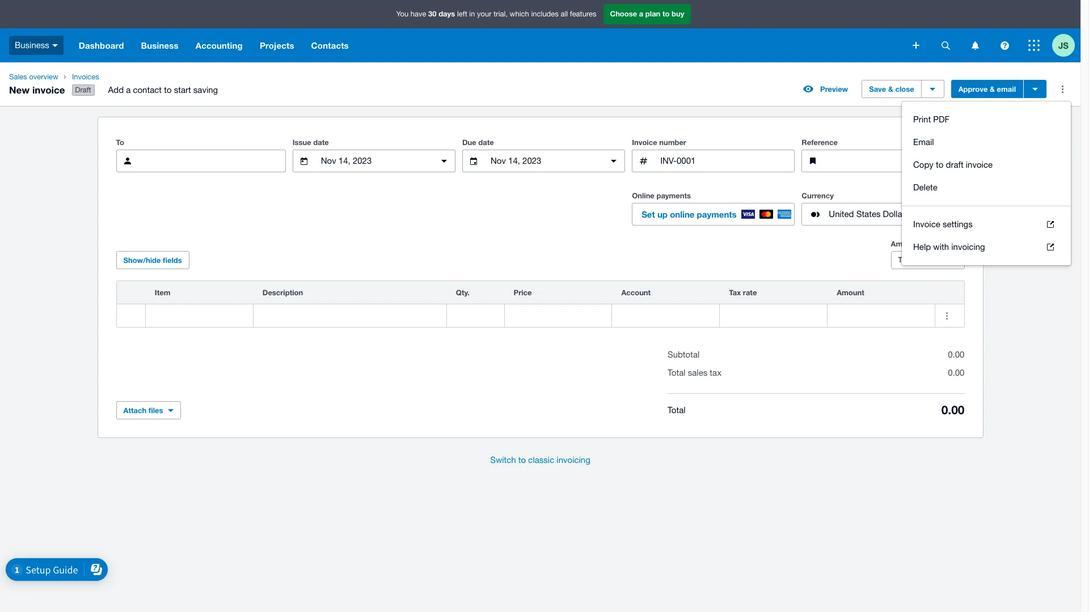 Task type: locate. For each thing, give the bounding box(es) containing it.
invoicing right classic at the bottom of the page
[[557, 456, 591, 465]]

1 vertical spatial a
[[126, 85, 131, 95]]

save & close
[[870, 85, 915, 94]]

online
[[670, 209, 695, 220]]

description
[[263, 288, 303, 297]]

overview
[[29, 73, 58, 81]]

date right due
[[479, 138, 494, 147]]

price
[[514, 288, 532, 297]]

issue date
[[293, 138, 329, 147]]

list box containing print pdf
[[902, 102, 1071, 206]]

days
[[439, 9, 455, 18]]

0 horizontal spatial invoicing
[[557, 456, 591, 465]]

svg image inside the business popup button
[[52, 44, 58, 47]]

1 horizontal spatial invoice
[[914, 220, 941, 229]]

invoice down email button
[[966, 160, 993, 170]]

1 vertical spatial invoicing
[[557, 456, 591, 465]]

banner containing js
[[0, 0, 1081, 62]]

projects button
[[251, 28, 303, 62]]

print pdf
[[914, 115, 950, 124]]

Inventory item text field
[[146, 305, 253, 327]]

None field
[[146, 305, 253, 328]]

business button up sales overview
[[0, 28, 70, 62]]

date for due date
[[479, 138, 494, 147]]

tax inside invoice line item list element
[[729, 288, 741, 297]]

tax down amounts
[[899, 256, 910, 265]]

preview button
[[797, 80, 855, 98]]

1 horizontal spatial &
[[990, 85, 995, 94]]

2 list box from the top
[[902, 206, 1071, 266]]

exclusive
[[912, 256, 942, 265]]

1 horizontal spatial business button
[[133, 28, 187, 62]]

banner
[[0, 0, 1081, 62]]

contact
[[133, 85, 162, 95]]

0 vertical spatial invoice
[[632, 138, 658, 147]]

print pdf button
[[902, 108, 1071, 131]]

payments inside popup button
[[697, 209, 737, 220]]

1 & from the left
[[889, 85, 894, 94]]

0.00 for subtotal
[[948, 350, 965, 360]]

0 vertical spatial invoice
[[32, 84, 65, 96]]

1 horizontal spatial tax
[[899, 256, 910, 265]]

invoice settings
[[914, 220, 973, 229]]

& right save on the top
[[889, 85, 894, 94]]

1 list box from the top
[[902, 102, 1071, 206]]

0 vertical spatial a
[[639, 9, 644, 18]]

& left email
[[990, 85, 995, 94]]

due date
[[462, 138, 494, 147]]

invoice up are
[[914, 220, 941, 229]]

svg image left js
[[1029, 40, 1040, 51]]

total for total
[[668, 406, 686, 415]]

copy to draft invoice
[[914, 160, 993, 170]]

0.00
[[948, 350, 965, 360], [948, 368, 965, 378], [942, 404, 965, 418]]

invoicing inside switch to classic invoicing button
[[557, 456, 591, 465]]

invoice inside the invoice settings link
[[914, 220, 941, 229]]

invoice down overview
[[32, 84, 65, 96]]

1 date from the left
[[313, 138, 329, 147]]

united states dollar button
[[802, 203, 965, 226]]

2 date from the left
[[479, 138, 494, 147]]

0 vertical spatial tax
[[899, 256, 910, 265]]

1 vertical spatial payments
[[697, 209, 737, 220]]

a for contact
[[126, 85, 131, 95]]

svg image up approve
[[972, 41, 979, 50]]

1 horizontal spatial more date options image
[[603, 150, 625, 173]]

total down subtotal
[[668, 368, 686, 378]]

svg image
[[942, 41, 950, 50], [1001, 41, 1009, 50], [913, 42, 920, 49], [52, 44, 58, 47]]

attach files
[[123, 406, 163, 415]]

draft
[[75, 86, 91, 94]]

Description text field
[[254, 305, 447, 327]]

add a contact to start saving
[[108, 85, 218, 95]]

payments right "online"
[[697, 209, 737, 220]]

preview
[[821, 85, 849, 94]]

to right switch
[[519, 456, 526, 465]]

1 horizontal spatial date
[[479, 138, 494, 147]]

sales overview
[[9, 73, 58, 81]]

more date options image
[[433, 150, 456, 173], [603, 150, 625, 173]]

1 horizontal spatial payments
[[697, 209, 737, 220]]

& for close
[[889, 85, 894, 94]]

pdf
[[934, 115, 950, 124]]

online payments
[[632, 191, 691, 200]]

start
[[174, 85, 191, 95]]

invoice for invoice number
[[632, 138, 658, 147]]

switch
[[490, 456, 516, 465]]

0 vertical spatial 0.00
[[948, 350, 965, 360]]

up
[[658, 209, 668, 220]]

payments
[[657, 191, 691, 200], [697, 209, 737, 220]]

1 vertical spatial invoice
[[966, 160, 993, 170]]

contact element
[[116, 150, 286, 173]]

0 horizontal spatial a
[[126, 85, 131, 95]]

print
[[914, 115, 931, 124]]

payments up "online"
[[657, 191, 691, 200]]

invoicing down settings
[[952, 242, 986, 252]]

saving
[[193, 85, 218, 95]]

switch to classic invoicing button
[[481, 450, 600, 472]]

0 vertical spatial invoicing
[[952, 242, 986, 252]]

buy
[[672, 9, 685, 18]]

group
[[902, 102, 1071, 266]]

show/hide
[[123, 256, 161, 265]]

includes
[[531, 10, 559, 18]]

email
[[914, 137, 935, 147]]

qty.
[[456, 288, 470, 297]]

1 more date options image from the left
[[433, 150, 456, 173]]

subtotal
[[668, 350, 700, 360]]

svg image
[[1029, 40, 1040, 51], [972, 41, 979, 50]]

Issue date text field
[[320, 150, 428, 172]]

to left buy
[[663, 9, 670, 18]]

&
[[889, 85, 894, 94], [990, 85, 995, 94]]

0 horizontal spatial tax
[[729, 288, 741, 297]]

invoice inside 'copy to draft invoice' button
[[966, 160, 993, 170]]

email
[[997, 85, 1016, 94]]

30
[[429, 9, 437, 18]]

tax
[[899, 256, 910, 265], [729, 288, 741, 297]]

show/hide fields button
[[116, 251, 189, 270]]

navigation containing dashboard
[[70, 28, 905, 62]]

1 vertical spatial tax
[[729, 288, 741, 297]]

amounts are
[[891, 240, 936, 249]]

1 vertical spatial invoice
[[914, 220, 941, 229]]

list box
[[902, 102, 1071, 206], [902, 206, 1071, 266]]

1 horizontal spatial invoice
[[966, 160, 993, 170]]

tax inside popup button
[[899, 256, 910, 265]]

0 horizontal spatial business button
[[0, 28, 70, 62]]

invoice left number at the right
[[632, 138, 658, 147]]

2 total from the top
[[668, 406, 686, 415]]

1 vertical spatial 0.00
[[948, 368, 965, 378]]

help with invoicing link
[[902, 236, 1071, 259]]

0 vertical spatial total
[[668, 368, 686, 378]]

to
[[116, 138, 124, 147]]

0 horizontal spatial date
[[313, 138, 329, 147]]

amounts
[[891, 240, 923, 249]]

0 horizontal spatial invoice
[[32, 84, 65, 96]]

a left plan
[[639, 9, 644, 18]]

business
[[15, 40, 49, 50], [141, 40, 179, 51]]

a right add
[[126, 85, 131, 95]]

0 horizontal spatial &
[[889, 85, 894, 94]]

business up sales overview
[[15, 40, 49, 50]]

navigation
[[70, 28, 905, 62]]

date right issue
[[313, 138, 329, 147]]

total sales tax
[[668, 368, 722, 378]]

a
[[639, 9, 644, 18], [126, 85, 131, 95]]

invoicing
[[952, 242, 986, 252], [557, 456, 591, 465]]

your
[[477, 10, 492, 18]]

invoice line item list element
[[116, 281, 965, 328]]

invoice number
[[632, 138, 687, 147]]

invoicing inside help with invoicing link
[[952, 242, 986, 252]]

date
[[313, 138, 329, 147], [479, 138, 494, 147]]

2 more date options image from the left
[[603, 150, 625, 173]]

account
[[622, 288, 651, 297]]

more date options image for issue date
[[433, 150, 456, 173]]

1 horizontal spatial business
[[141, 40, 179, 51]]

1 total from the top
[[668, 368, 686, 378]]

help with invoicing
[[914, 242, 986, 252]]

1 horizontal spatial invoicing
[[952, 242, 986, 252]]

1 horizontal spatial a
[[639, 9, 644, 18]]

2 business button from the left
[[133, 28, 187, 62]]

copy to draft invoice button
[[902, 154, 1071, 177]]

0 horizontal spatial more date options image
[[433, 150, 456, 173]]

business button up invoices link
[[133, 28, 187, 62]]

trial,
[[494, 10, 508, 18]]

left
[[457, 10, 467, 18]]

business inside navigation
[[141, 40, 179, 51]]

1 vertical spatial total
[[668, 406, 686, 415]]

tax left rate
[[729, 288, 741, 297]]

tax
[[710, 368, 722, 378]]

you have 30 days left in your trial, which includes all features
[[396, 9, 597, 18]]

2 & from the left
[[990, 85, 995, 94]]

invoice
[[632, 138, 658, 147], [914, 220, 941, 229]]

total down the total sales tax
[[668, 406, 686, 415]]

0 horizontal spatial payments
[[657, 191, 691, 200]]

Invoice number text field
[[660, 150, 795, 172]]

0 horizontal spatial invoice
[[632, 138, 658, 147]]

are
[[925, 240, 936, 249]]

contacts
[[311, 40, 349, 51]]

help
[[914, 242, 931, 252]]

business up invoices link
[[141, 40, 179, 51]]



Task type: vqa. For each thing, say whether or not it's contained in the screenshot.
manage menu toggle icon
no



Task type: describe. For each thing, give the bounding box(es) containing it.
fields
[[163, 256, 182, 265]]

reference
[[802, 138, 838, 147]]

approve & email button
[[952, 80, 1024, 98]]

new invoice
[[9, 84, 65, 96]]

delete button
[[902, 177, 1071, 199]]

delete
[[914, 183, 938, 192]]

draft
[[946, 160, 964, 170]]

amount
[[837, 288, 865, 297]]

save & close button
[[862, 80, 922, 98]]

copy
[[914, 160, 934, 170]]

1 horizontal spatial svg image
[[1029, 40, 1040, 51]]

approve
[[959, 85, 988, 94]]

rate
[[743, 288, 757, 297]]

& for email
[[990, 85, 995, 94]]

more invoice options image
[[1052, 78, 1074, 101]]

group containing print pdf
[[902, 102, 1071, 266]]

currency united states dollar
[[802, 191, 905, 219]]

plan
[[646, 9, 661, 18]]

issue
[[293, 138, 311, 147]]

item
[[155, 288, 171, 297]]

files
[[149, 406, 163, 415]]

with
[[934, 242, 949, 252]]

0.00 for total sales tax
[[948, 368, 965, 378]]

js
[[1059, 40, 1069, 50]]

1 business button from the left
[[0, 28, 70, 62]]

dashboard link
[[70, 28, 133, 62]]

Due date text field
[[490, 150, 598, 172]]

you
[[396, 10, 409, 18]]

js button
[[1053, 28, 1081, 62]]

invoices
[[72, 73, 99, 81]]

choose a plan to buy
[[610, 9, 685, 18]]

Amount field
[[828, 305, 935, 327]]

invoice number element
[[632, 150, 795, 173]]

total for total sales tax
[[668, 368, 686, 378]]

invoice for invoice settings
[[914, 220, 941, 229]]

states
[[857, 209, 881, 219]]

settings
[[943, 220, 973, 229]]

projects
[[260, 40, 294, 51]]

to left draft
[[936, 160, 944, 170]]

invoices link
[[67, 72, 227, 83]]

list box containing invoice settings
[[902, 206, 1071, 266]]

due
[[462, 138, 477, 147]]

accounting button
[[187, 28, 251, 62]]

dashboard
[[79, 40, 124, 51]]

Price field
[[505, 305, 612, 327]]

sales
[[9, 73, 27, 81]]

set
[[642, 209, 655, 220]]

set up online payments
[[642, 209, 737, 220]]

united
[[829, 209, 854, 219]]

a for plan
[[639, 9, 644, 18]]

dollar
[[883, 209, 905, 219]]

tax for tax exclusive
[[899, 256, 910, 265]]

accounting
[[196, 40, 243, 51]]

contacts button
[[303, 28, 357, 62]]

all
[[561, 10, 568, 18]]

save
[[870, 85, 887, 94]]

number
[[660, 138, 687, 147]]

set up online payments button
[[632, 203, 795, 226]]

approve & email
[[959, 85, 1016, 94]]

in
[[470, 10, 475, 18]]

tax exclusive
[[899, 256, 942, 265]]

have
[[411, 10, 426, 18]]

invoice settings link
[[902, 213, 1071, 236]]

Quantity field
[[447, 305, 504, 327]]

more line item options element
[[936, 282, 965, 304]]

sales overview link
[[5, 72, 63, 83]]

add
[[108, 85, 124, 95]]

attach
[[123, 406, 147, 415]]

show/hide fields
[[123, 256, 182, 265]]

to left start
[[164, 85, 172, 95]]

tax rate
[[729, 288, 757, 297]]

0 horizontal spatial business
[[15, 40, 49, 50]]

switch to classic invoicing
[[490, 456, 591, 465]]

To text field
[[143, 150, 285, 172]]

which
[[510, 10, 529, 18]]

choose
[[610, 9, 637, 18]]

tax for tax rate
[[729, 288, 741, 297]]

more date options image for due date
[[603, 150, 625, 173]]

Reference text field
[[829, 150, 965, 172]]

0 horizontal spatial svg image
[[972, 41, 979, 50]]

currency
[[802, 191, 834, 200]]

0 vertical spatial payments
[[657, 191, 691, 200]]

attach files button
[[116, 402, 181, 420]]

date for issue date
[[313, 138, 329, 147]]

2 vertical spatial 0.00
[[942, 404, 965, 418]]

more line item options image
[[936, 305, 959, 328]]

new
[[9, 84, 30, 96]]

email button
[[902, 131, 1071, 154]]

features
[[570, 10, 597, 18]]



